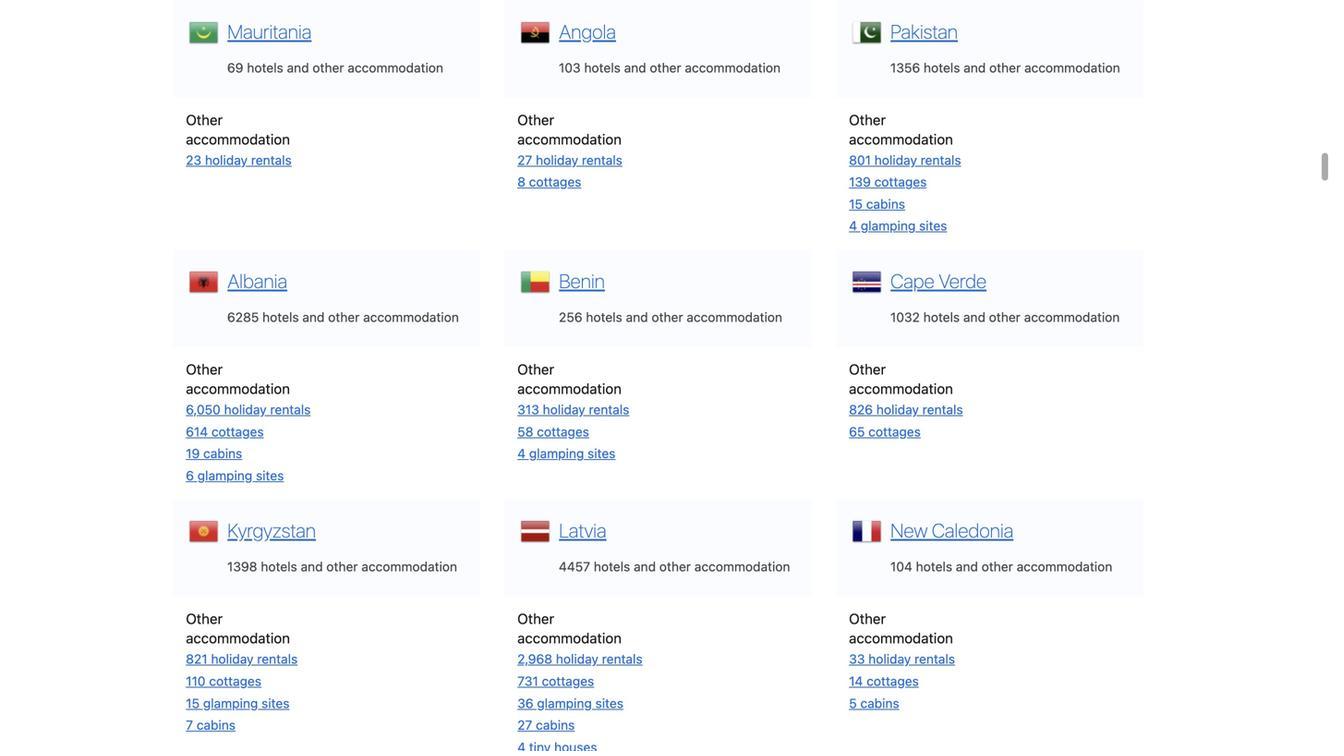 Task type: vqa. For each thing, say whether or not it's contained in the screenshot.


Task type: describe. For each thing, give the bounding box(es) containing it.
holiday for albania
[[224, 402, 267, 417]]

angola
[[559, 20, 616, 43]]

rentals for new caledonia
[[915, 651, 955, 667]]

other for albania
[[328, 309, 360, 325]]

and for pakistan
[[964, 60, 986, 75]]

731 cottages link
[[517, 673, 594, 689]]

caledonia
[[932, 519, 1014, 542]]

33
[[849, 651, 865, 667]]

cabins inside other accommodation 821 holiday rentals 110 cottages 15 glamping sites 7 cabins
[[197, 717, 236, 733]]

33 holiday rentals link
[[849, 651, 955, 667]]

821
[[186, 651, 208, 667]]

and for benin
[[626, 309, 648, 325]]

hotels for new caledonia
[[916, 559, 952, 574]]

kyrgyzstan
[[227, 519, 316, 542]]

other for angola
[[517, 111, 554, 128]]

27 inside other accommodation 27 holiday rentals 8 cottages
[[517, 152, 532, 168]]

albania
[[227, 269, 287, 292]]

1032 hotels and other accommodation
[[890, 309, 1120, 325]]

pakistan link
[[886, 17, 958, 43]]

other for cape verde
[[849, 361, 886, 377]]

731
[[517, 673, 538, 689]]

cottages for pakistan
[[874, 174, 927, 189]]

14 cottages link
[[849, 673, 919, 689]]

sites inside other accommodation 821 holiday rentals 110 cottages 15 glamping sites 7 cabins
[[262, 695, 290, 711]]

256 hotels and other accommodation
[[559, 309, 782, 325]]

1398
[[227, 559, 257, 574]]

5 cabins link
[[849, 695, 899, 711]]

glamping inside 2,968 holiday rentals 731 cottages 36 glamping sites 27 cabins
[[537, 695, 592, 711]]

verde
[[939, 269, 987, 292]]

other for pakistan
[[849, 111, 886, 128]]

rentals for mauritania
[[251, 152, 292, 168]]

313 holiday rentals link
[[517, 402, 629, 417]]

7
[[186, 717, 193, 733]]

other for new caledonia
[[982, 559, 1013, 574]]

8
[[517, 174, 526, 189]]

other accommodation 27 holiday rentals 8 cottages
[[517, 111, 623, 189]]

rentals for albania
[[270, 402, 311, 417]]

other for new caledonia
[[849, 610, 886, 627]]

2,968 holiday rentals link
[[517, 651, 643, 667]]

110 cottages link
[[186, 673, 261, 689]]

6,050 holiday rentals link
[[186, 402, 311, 417]]

cottages for kyrgyzstan
[[209, 673, 261, 689]]

holiday for new caledonia
[[869, 651, 911, 667]]

sites inside 2,968 holiday rentals 731 cottages 36 glamping sites 27 cabins
[[595, 695, 623, 711]]

139
[[849, 174, 871, 189]]

new caledonia
[[891, 519, 1014, 542]]

angola link
[[554, 17, 616, 43]]

65
[[849, 424, 865, 439]]

36
[[517, 695, 534, 711]]

1032
[[890, 309, 920, 325]]

and for albania
[[302, 309, 325, 325]]

other inside other accommodation
[[517, 610, 554, 627]]

accommodation inside other accommodation 821 holiday rentals 110 cottages 15 glamping sites 7 cabins
[[186, 630, 290, 646]]

1356 hotels and other accommodation
[[890, 60, 1120, 75]]

benin link
[[554, 267, 605, 292]]

holiday for benin
[[543, 402, 585, 417]]

mauritania link
[[223, 17, 312, 43]]

accommodation inside other accommodation 6,050 holiday rentals 614 cottages 19 cabins 6 glamping sites
[[186, 380, 290, 397]]

other accommodation 313 holiday rentals 58 cottages 4 glamping sites
[[517, 361, 629, 461]]

accommodation inside other accommodation 27 holiday rentals 8 cottages
[[517, 131, 622, 147]]

other for mauritania
[[186, 111, 223, 128]]

glamping inside 'other accommodation 313 holiday rentals 58 cottages 4 glamping sites'
[[529, 446, 584, 461]]

cape verde
[[891, 269, 987, 292]]

other accommodation 826 holiday rentals 65 cottages
[[849, 361, 963, 439]]

hotels for angola
[[584, 60, 621, 75]]

614
[[186, 424, 208, 439]]

rentals for pakistan
[[921, 152, 961, 168]]

holiday for cape verde
[[876, 402, 919, 417]]

hotels for mauritania
[[247, 60, 283, 75]]

110
[[186, 673, 206, 689]]

826 holiday rentals link
[[849, 402, 963, 417]]

36 glamping sites link
[[517, 695, 623, 711]]

accommodation inside other accommodation 33 holiday rentals 14 cottages 5 cabins
[[849, 630, 953, 646]]

6285 hotels and other accommodation
[[227, 309, 459, 325]]

6285
[[227, 309, 259, 325]]

cabins for albania
[[203, 446, 242, 461]]

801
[[849, 152, 871, 168]]

1 horizontal spatial 4 glamping sites link
[[849, 218, 947, 233]]

new caledonia link
[[886, 517, 1014, 542]]

and for mauritania
[[287, 60, 309, 75]]

glamping inside other accommodation 801 holiday rentals 139 cottages 15 cabins 4 glamping sites
[[861, 218, 916, 233]]

latvia
[[559, 519, 607, 542]]

5
[[849, 695, 857, 711]]

other for pakistan
[[989, 60, 1021, 75]]

glamping inside other accommodation 821 holiday rentals 110 cottages 15 glamping sites 7 cabins
[[203, 695, 258, 711]]

6
[[186, 468, 194, 483]]

1 vertical spatial 4 glamping sites link
[[517, 446, 616, 461]]

23 holiday rentals link
[[186, 152, 292, 168]]

801 holiday rentals link
[[849, 152, 961, 168]]

other for albania
[[186, 361, 223, 377]]

27 cabins link
[[517, 717, 575, 733]]

other for angola
[[650, 60, 681, 75]]

other accommodation 33 holiday rentals 14 cottages 5 cabins
[[849, 610, 955, 711]]



Task type: locate. For each thing, give the bounding box(es) containing it.
cottages inside 'other accommodation 313 holiday rentals 58 cottages 4 glamping sites'
[[537, 424, 589, 439]]

rentals inside other accommodation 821 holiday rentals 110 cottages 15 glamping sites 7 cabins
[[257, 651, 298, 667]]

and for kyrgyzstan
[[301, 559, 323, 574]]

cottages for cape verde
[[869, 424, 921, 439]]

other inside other accommodation 6,050 holiday rentals 614 cottages 19 cabins 6 glamping sites
[[186, 361, 223, 377]]

sites inside other accommodation 6,050 holiday rentals 614 cottages 19 cabins 6 glamping sites
[[256, 468, 284, 483]]

7 cabins link
[[186, 717, 236, 733]]

other for cape verde
[[989, 309, 1021, 325]]

hotels for benin
[[586, 309, 622, 325]]

other accommodation
[[517, 610, 622, 646]]

other for kyrgyzstan
[[326, 559, 358, 574]]

new
[[891, 519, 928, 542]]

103
[[559, 60, 581, 75]]

rentals for cape verde
[[923, 402, 963, 417]]

0 horizontal spatial 4 glamping sites link
[[517, 446, 616, 461]]

other inside other accommodation 33 holiday rentals 14 cottages 5 cabins
[[849, 610, 886, 627]]

sites down 821 holiday rentals link
[[262, 695, 290, 711]]

rentals inside other accommodation 826 holiday rentals 65 cottages
[[923, 402, 963, 417]]

cottages down 33 holiday rentals link
[[867, 673, 919, 689]]

holiday for kyrgyzstan
[[211, 651, 254, 667]]

rentals for kyrgyzstan
[[257, 651, 298, 667]]

hotels for pakistan
[[924, 60, 960, 75]]

and for angola
[[624, 60, 646, 75]]

and down caledonia
[[956, 559, 978, 574]]

cape verde link
[[886, 267, 987, 292]]

other up 27 holiday rentals link
[[517, 111, 554, 128]]

holiday inside other accommodation 801 holiday rentals 139 cottages 15 cabins 4 glamping sites
[[875, 152, 917, 168]]

cottages down 801 holiday rentals link
[[874, 174, 927, 189]]

rentals
[[251, 152, 292, 168], [582, 152, 623, 168], [921, 152, 961, 168], [270, 402, 311, 417], [589, 402, 629, 417], [923, 402, 963, 417], [257, 651, 298, 667], [602, 651, 643, 667], [915, 651, 955, 667]]

sites down 2,968 holiday rentals link at the bottom
[[595, 695, 623, 711]]

cabins down 139 cottages 'link'
[[866, 196, 905, 211]]

holiday up 614 cottages link
[[224, 402, 267, 417]]

other up 826 at the bottom of page
[[849, 361, 886, 377]]

hotels down cape verde
[[923, 309, 960, 325]]

cabins down 36 glamping sites link
[[536, 717, 575, 733]]

holiday for angola
[[536, 152, 578, 168]]

holiday up 14 cottages link
[[869, 651, 911, 667]]

and right 103
[[624, 60, 646, 75]]

826
[[849, 402, 873, 417]]

58
[[517, 424, 533, 439]]

cottages for angola
[[529, 174, 581, 189]]

glamping down 19 cabins link
[[197, 468, 252, 483]]

15
[[849, 196, 863, 211], [186, 695, 200, 711]]

holiday inside 'other accommodation 313 holiday rentals 58 cottages 4 glamping sites'
[[543, 402, 585, 417]]

rentals for angola
[[582, 152, 623, 168]]

other accommodation 801 holiday rentals 139 cottages 15 cabins 4 glamping sites
[[849, 111, 961, 233]]

65 cottages link
[[849, 424, 921, 439]]

19 cabins link
[[186, 446, 242, 461]]

cabins for pakistan
[[866, 196, 905, 211]]

cottages up 15 glamping sites link
[[209, 673, 261, 689]]

holiday up the "65 cottages" link
[[876, 402, 919, 417]]

rentals inside other accommodation 27 holiday rentals 8 cottages
[[582, 152, 623, 168]]

4
[[849, 218, 857, 233], [517, 446, 526, 461]]

latvia link
[[554, 517, 607, 542]]

and right 6285
[[302, 309, 325, 325]]

hotels right 103
[[584, 60, 621, 75]]

other up 313
[[517, 361, 554, 377]]

and
[[287, 60, 309, 75], [624, 60, 646, 75], [964, 60, 986, 75], [302, 309, 325, 325], [626, 309, 648, 325], [963, 309, 986, 325], [301, 559, 323, 574], [634, 559, 656, 574], [956, 559, 978, 574]]

and for latvia
[[634, 559, 656, 574]]

glamping down 731 cottages link
[[537, 695, 592, 711]]

holiday for mauritania
[[205, 152, 248, 168]]

albania link
[[223, 267, 287, 292]]

holiday inside other accommodation 27 holiday rentals 8 cottages
[[536, 152, 578, 168]]

other up 6,050
[[186, 361, 223, 377]]

15 cabins link
[[849, 196, 905, 211]]

accommodation inside other accommodation 801 holiday rentals 139 cottages 15 cabins 4 glamping sites
[[849, 131, 953, 147]]

holiday for pakistan
[[875, 152, 917, 168]]

rentals inside other accommodation 23 holiday rentals
[[251, 152, 292, 168]]

other
[[313, 60, 344, 75], [650, 60, 681, 75], [989, 60, 1021, 75], [328, 309, 360, 325], [652, 309, 683, 325], [989, 309, 1021, 325], [326, 559, 358, 574], [659, 559, 691, 574], [982, 559, 1013, 574]]

hotels for cape verde
[[923, 309, 960, 325]]

27 holiday rentals link
[[517, 152, 623, 168]]

hotels right 4457
[[594, 559, 630, 574]]

and down kyrgyzstan
[[301, 559, 323, 574]]

1 vertical spatial 4
[[517, 446, 526, 461]]

sites down 313 holiday rentals link
[[588, 446, 616, 461]]

15 down the 110 on the left bottom
[[186, 695, 200, 711]]

cottages inside other accommodation 801 holiday rentals 139 cottages 15 cabins 4 glamping sites
[[874, 174, 927, 189]]

holiday inside other accommodation 821 holiday rentals 110 cottages 15 glamping sites 7 cabins
[[211, 651, 254, 667]]

other accommodation 6,050 holiday rentals 614 cottages 19 cabins 6 glamping sites
[[186, 361, 311, 483]]

27 down 36
[[517, 717, 532, 733]]

cottages inside other accommodation 6,050 holiday rentals 614 cottages 19 cabins 6 glamping sites
[[211, 424, 264, 439]]

0 horizontal spatial 15
[[186, 695, 200, 711]]

other inside other accommodation 23 holiday rentals
[[186, 111, 223, 128]]

holiday up 139 cottages 'link'
[[875, 152, 917, 168]]

4 inside other accommodation 801 holiday rentals 139 cottages 15 cabins 4 glamping sites
[[849, 218, 857, 233]]

cottages down 826 holiday rentals link
[[869, 424, 921, 439]]

821 holiday rentals link
[[186, 651, 298, 667]]

accommodation
[[348, 60, 443, 75], [685, 60, 781, 75], [1024, 60, 1120, 75], [186, 131, 290, 147], [517, 131, 622, 147], [849, 131, 953, 147], [363, 309, 459, 325], [687, 309, 782, 325], [1024, 309, 1120, 325], [186, 380, 290, 397], [517, 380, 622, 397], [849, 380, 953, 397], [361, 559, 457, 574], [695, 559, 790, 574], [1017, 559, 1112, 574], [186, 630, 290, 646], [517, 630, 622, 646], [849, 630, 953, 646]]

cabins inside 2,968 holiday rentals 731 cottages 36 glamping sites 27 cabins
[[536, 717, 575, 733]]

1 horizontal spatial 15
[[849, 196, 863, 211]]

hotels for latvia
[[594, 559, 630, 574]]

cabins inside other accommodation 6,050 holiday rentals 614 cottages 19 cabins 6 glamping sites
[[203, 446, 242, 461]]

cottages inside 2,968 holiday rentals 731 cottages 36 glamping sites 27 cabins
[[542, 673, 594, 689]]

2,968
[[517, 651, 552, 667]]

rentals inside 'other accommodation 313 holiday rentals 58 cottages 4 glamping sites'
[[589, 402, 629, 417]]

hotels right 69
[[247, 60, 283, 75]]

and down mauritania
[[287, 60, 309, 75]]

other up the 2,968
[[517, 610, 554, 627]]

58 cottages link
[[517, 424, 589, 439]]

27 inside 2,968 holiday rentals 731 cottages 36 glamping sites 27 cabins
[[517, 717, 532, 733]]

0 vertical spatial 15
[[849, 196, 863, 211]]

1 vertical spatial 27
[[517, 717, 532, 733]]

hotels right 6285
[[262, 309, 299, 325]]

other inside other accommodation 826 holiday rentals 65 cottages
[[849, 361, 886, 377]]

and for cape verde
[[963, 309, 986, 325]]

cabins
[[866, 196, 905, 211], [203, 446, 242, 461], [860, 695, 899, 711], [197, 717, 236, 733], [536, 717, 575, 733]]

glamping down 15 cabins link
[[861, 218, 916, 233]]

cabins inside other accommodation 33 holiday rentals 14 cottages 5 cabins
[[860, 695, 899, 711]]

holiday inside 2,968 holiday rentals 731 cottages 36 glamping sites 27 cabins
[[556, 651, 599, 667]]

4 down 15 cabins link
[[849, 218, 857, 233]]

hotels right 1356
[[924, 60, 960, 75]]

1356
[[890, 60, 920, 75]]

holiday inside other accommodation 826 holiday rentals 65 cottages
[[876, 402, 919, 417]]

and right 256
[[626, 309, 648, 325]]

4 inside 'other accommodation 313 holiday rentals 58 cottages 4 glamping sites'
[[517, 446, 526, 461]]

15 for pakistan
[[849, 196, 863, 211]]

8 cottages link
[[517, 174, 581, 189]]

benin
[[559, 269, 605, 292]]

15 inside other accommodation 801 holiday rentals 139 cottages 15 cabins 4 glamping sites
[[849, 196, 863, 211]]

pakistan
[[891, 20, 958, 43]]

accommodation inside 'other accommodation 313 holiday rentals 58 cottages 4 glamping sites'
[[517, 380, 622, 397]]

0 horizontal spatial 4
[[517, 446, 526, 461]]

23
[[186, 152, 201, 168]]

other inside other accommodation 27 holiday rentals 8 cottages
[[517, 111, 554, 128]]

other accommodation 23 holiday rentals
[[186, 111, 292, 168]]

1 27 from the top
[[517, 152, 532, 168]]

cape
[[891, 269, 935, 292]]

other up 23
[[186, 111, 223, 128]]

other for benin
[[517, 361, 554, 377]]

hotels for kyrgyzstan
[[261, 559, 297, 574]]

glamping
[[861, 218, 916, 233], [529, 446, 584, 461], [197, 468, 252, 483], [203, 695, 258, 711], [537, 695, 592, 711]]

cabins right 7
[[197, 717, 236, 733]]

15 glamping sites link
[[186, 695, 290, 711]]

4457 hotels and other accommodation
[[559, 559, 790, 574]]

glamping down 58 cottages link
[[529, 446, 584, 461]]

rentals for benin
[[589, 402, 629, 417]]

cottages inside other accommodation 821 holiday rentals 110 cottages 15 glamping sites 7 cabins
[[209, 673, 261, 689]]

0 vertical spatial 4
[[849, 218, 857, 233]]

holiday up 8 cottages link
[[536, 152, 578, 168]]

other inside other accommodation 801 holiday rentals 139 cottages 15 cabins 4 glamping sites
[[849, 111, 886, 128]]

sites up "kyrgyzstan" link
[[256, 468, 284, 483]]

cottages for benin
[[537, 424, 589, 439]]

hotels right 1398
[[261, 559, 297, 574]]

other inside other accommodation 821 holiday rentals 110 cottages 15 glamping sites 7 cabins
[[186, 610, 223, 627]]

rentals inside other accommodation 801 holiday rentals 139 cottages 15 cabins 4 glamping sites
[[921, 152, 961, 168]]

4 down 58
[[517, 446, 526, 461]]

hotels right "104"
[[916, 559, 952, 574]]

19
[[186, 446, 200, 461]]

holiday inside other accommodation 33 holiday rentals 14 cottages 5 cabins
[[869, 651, 911, 667]]

other for benin
[[652, 309, 683, 325]]

69
[[227, 60, 243, 75]]

and right 4457
[[634, 559, 656, 574]]

accommodation inside other accommodation 23 holiday rentals
[[186, 131, 290, 147]]

cottages down '6,050 holiday rentals' link
[[211, 424, 264, 439]]

256
[[559, 309, 582, 325]]

15 for kyrgyzstan
[[186, 695, 200, 711]]

rentals inside other accommodation 33 holiday rentals 14 cottages 5 cabins
[[915, 651, 955, 667]]

103 hotels and other accommodation
[[559, 60, 781, 75]]

313
[[517, 402, 539, 417]]

holiday up 58 cottages link
[[543, 402, 585, 417]]

holiday right 23
[[205, 152, 248, 168]]

sites
[[919, 218, 947, 233], [588, 446, 616, 461], [256, 468, 284, 483], [262, 695, 290, 711], [595, 695, 623, 711]]

other for kyrgyzstan
[[186, 610, 223, 627]]

hotels
[[247, 60, 283, 75], [584, 60, 621, 75], [924, 60, 960, 75], [262, 309, 299, 325], [586, 309, 622, 325], [923, 309, 960, 325], [261, 559, 297, 574], [594, 559, 630, 574], [916, 559, 952, 574]]

1 vertical spatial 15
[[186, 695, 200, 711]]

cabins down 614 cottages link
[[203, 446, 242, 461]]

glamping inside other accommodation 6,050 holiday rentals 614 cottages 19 cabins 6 glamping sites
[[197, 468, 252, 483]]

hotels for albania
[[262, 309, 299, 325]]

cottages for albania
[[211, 424, 264, 439]]

0 vertical spatial 27
[[517, 152, 532, 168]]

and down verde
[[963, 309, 986, 325]]

cabins inside other accommodation 801 holiday rentals 139 cottages 15 cabins 4 glamping sites
[[866, 196, 905, 211]]

other up 821
[[186, 610, 223, 627]]

holiday inside other accommodation 23 holiday rentals
[[205, 152, 248, 168]]

holiday inside other accommodation 6,050 holiday rentals 614 cottages 19 cabins 6 glamping sites
[[224, 402, 267, 417]]

1 horizontal spatial 4
[[849, 218, 857, 233]]

cottages down 313 holiday rentals link
[[537, 424, 589, 439]]

other accommodation 821 holiday rentals 110 cottages 15 glamping sites 7 cabins
[[186, 610, 298, 733]]

and right 1356
[[964, 60, 986, 75]]

other up 801
[[849, 111, 886, 128]]

27 up 8
[[517, 152, 532, 168]]

other
[[186, 111, 223, 128], [517, 111, 554, 128], [849, 111, 886, 128], [186, 361, 223, 377], [517, 361, 554, 377], [849, 361, 886, 377], [186, 610, 223, 627], [517, 610, 554, 627], [849, 610, 886, 627]]

sites inside 'other accommodation 313 holiday rentals 58 cottages 4 glamping sites'
[[588, 446, 616, 461]]

104
[[890, 559, 913, 574]]

other for latvia
[[659, 559, 691, 574]]

139 cottages link
[[849, 174, 927, 189]]

2,968 holiday rentals 731 cottages 36 glamping sites 27 cabins
[[517, 651, 643, 733]]

1398 hotels and other accommodation
[[227, 559, 457, 574]]

rentals inside other accommodation 6,050 holiday rentals 614 cottages 19 cabins 6 glamping sites
[[270, 402, 311, 417]]

cabins down 14 cottages link
[[860, 695, 899, 711]]

other inside 'other accommodation 313 holiday rentals 58 cottages 4 glamping sites'
[[517, 361, 554, 377]]

and for new caledonia
[[956, 559, 978, 574]]

rentals inside 2,968 holiday rentals 731 cottages 36 glamping sites 27 cabins
[[602, 651, 643, 667]]

0 vertical spatial 4 glamping sites link
[[849, 218, 947, 233]]

6,050
[[186, 402, 221, 417]]

104 hotels and other accommodation
[[890, 559, 1112, 574]]

cottages for new caledonia
[[867, 673, 919, 689]]

6 glamping sites link
[[186, 468, 284, 483]]

glamping down 110 cottages link
[[203, 695, 258, 711]]

holiday up 110 cottages link
[[211, 651, 254, 667]]

4 glamping sites link
[[849, 218, 947, 233], [517, 446, 616, 461]]

accommodation inside other accommodation 826 holiday rentals 65 cottages
[[849, 380, 953, 397]]

cottages up 36 glamping sites link
[[542, 673, 594, 689]]

holiday up 731 cottages link
[[556, 651, 599, 667]]

cottages inside other accommodation 33 holiday rentals 14 cottages 5 cabins
[[867, 673, 919, 689]]

614 cottages link
[[186, 424, 264, 439]]

other for mauritania
[[313, 60, 344, 75]]

cottages
[[529, 174, 581, 189], [874, 174, 927, 189], [211, 424, 264, 439], [537, 424, 589, 439], [869, 424, 921, 439], [209, 673, 261, 689], [542, 673, 594, 689], [867, 673, 919, 689]]

cottages inside other accommodation 27 holiday rentals 8 cottages
[[529, 174, 581, 189]]

hotels right 256
[[586, 309, 622, 325]]

other up 33
[[849, 610, 886, 627]]

15 inside other accommodation 821 holiday rentals 110 cottages 15 glamping sites 7 cabins
[[186, 695, 200, 711]]

4457
[[559, 559, 590, 574]]

mauritania
[[227, 20, 312, 43]]

2 27 from the top
[[517, 717, 532, 733]]

sites up cape verde link
[[919, 218, 947, 233]]

4 glamping sites link down 58 cottages link
[[517, 446, 616, 461]]

27
[[517, 152, 532, 168], [517, 717, 532, 733]]

sites inside other accommodation 801 holiday rentals 139 cottages 15 cabins 4 glamping sites
[[919, 218, 947, 233]]

cabins for new caledonia
[[860, 695, 899, 711]]

cottages down 27 holiday rentals link
[[529, 174, 581, 189]]

15 down 139
[[849, 196, 863, 211]]

4 glamping sites link down 15 cabins link
[[849, 218, 947, 233]]

14
[[849, 673, 863, 689]]

69 hotels and other accommodation
[[227, 60, 443, 75]]

holiday
[[205, 152, 248, 168], [536, 152, 578, 168], [875, 152, 917, 168], [224, 402, 267, 417], [543, 402, 585, 417], [876, 402, 919, 417], [211, 651, 254, 667], [556, 651, 599, 667], [869, 651, 911, 667]]

kyrgyzstan link
[[223, 517, 316, 542]]

cottages inside other accommodation 826 holiday rentals 65 cottages
[[869, 424, 921, 439]]



